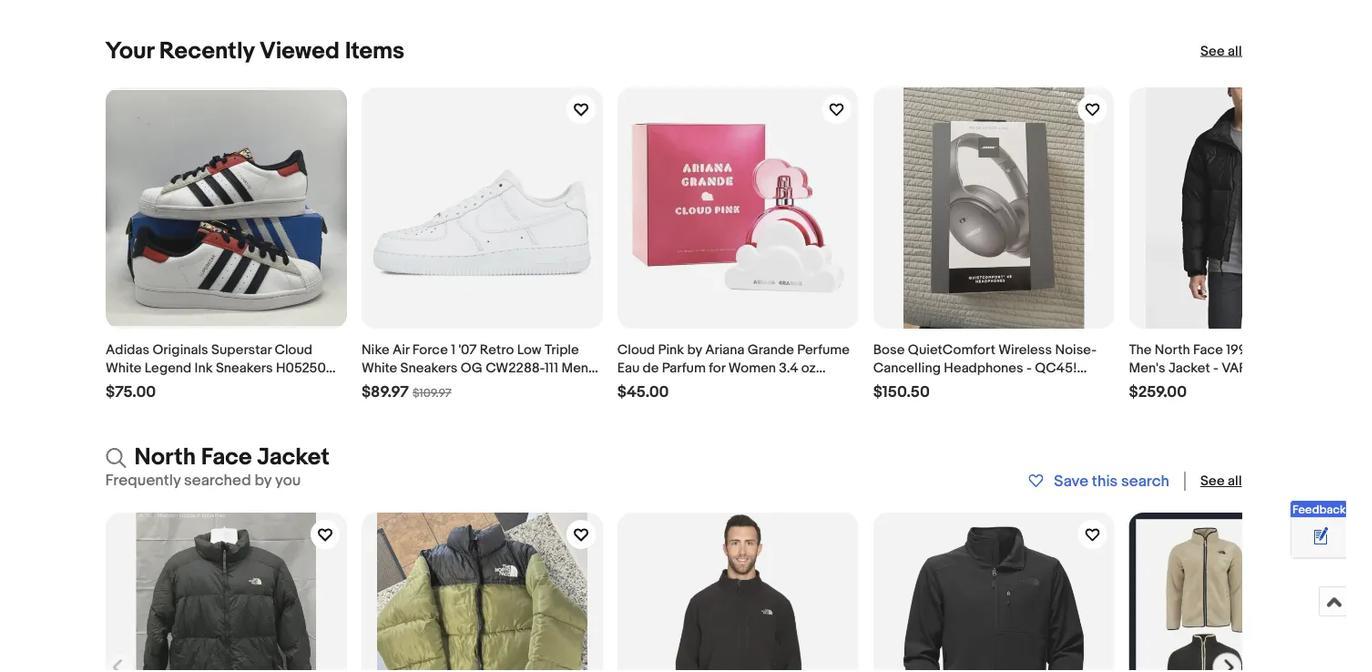 Task type: describe. For each thing, give the bounding box(es) containing it.
size inside nike air force 1 '07 retro low triple white sneakers og cw2288-111 mens size
[[361, 378, 387, 395]]

legend
[[144, 360, 191, 376]]

bose
[[873, 342, 905, 358]]

frequently searched by you element
[[105, 472, 301, 491]]

cloud pink by ariana grande perfume eau de parfum for women 3.4 oz launch 2023
[[617, 342, 850, 395]]

h05250
[[276, 360, 326, 376]]

perfume
[[797, 342, 850, 358]]

cloud inside the cloud pink by ariana grande perfume eau de parfum for women 3.4 oz launch 2023
[[617, 342, 655, 358]]

$89.97 text field
[[361, 383, 409, 402]]

frequently
[[105, 472, 181, 491]]

og
[[460, 360, 482, 376]]

sneakers inside nike air force 1 '07 retro low triple white sneakers og cw2288-111 mens size
[[400, 360, 457, 376]]

ink
[[194, 360, 212, 376]]

launch
[[617, 378, 662, 395]]

nike air force 1 '07 retro low triple white sneakers og cw2288-111 mens size
[[361, 342, 595, 395]]

$150.50
[[873, 383, 930, 402]]

1 all from the top
[[1229, 43, 1243, 59]]

- inside the north face 1996 retro nuptse men's jacket - various colours $259.00
[[1214, 360, 1219, 376]]

1996
[[1226, 342, 1254, 358]]

originals
[[152, 342, 208, 358]]

your recently viewed items
[[105, 37, 405, 65]]

force
[[412, 342, 448, 358]]

pink
[[658, 342, 684, 358]]

retro inside nike air force 1 '07 retro low triple white sneakers og cw2288-111 mens size
[[480, 342, 514, 358]]

de
[[643, 360, 659, 376]]

retro inside the north face 1996 retro nuptse men's jacket - various colours $259.00
[[1257, 342, 1291, 358]]

size inside adidas originals superstar cloud white legend ink sneakers h05250 mens size
[[142, 378, 168, 395]]

air
[[392, 342, 409, 358]]

- inside bose quietcomfort wireless noise- cancelling headphones - qc45! (cmp093045)
[[1027, 360, 1032, 376]]

0 horizontal spatial jacket
[[257, 443, 330, 472]]

feedback
[[1293, 503, 1347, 517]]

for
[[709, 360, 725, 376]]

3.4
[[779, 360, 798, 376]]

111
[[544, 360, 558, 376]]

1 see from the top
[[1201, 43, 1225, 59]]

'07
[[458, 342, 477, 358]]

viewed
[[260, 37, 340, 65]]

$259.00
[[1129, 383, 1187, 402]]

white inside adidas originals superstar cloud white legend ink sneakers h05250 mens size
[[105, 360, 141, 376]]

2023
[[665, 378, 696, 395]]

mens inside nike air force 1 '07 retro low triple white sneakers og cw2288-111 mens size
[[561, 360, 595, 376]]

ariana
[[705, 342, 745, 358]]

various
[[1222, 360, 1280, 376]]

men's
[[1129, 360, 1166, 376]]

$259.00 text field
[[1129, 383, 1187, 402]]

1 see all link from the top
[[1201, 42, 1243, 60]]

oz
[[801, 360, 816, 376]]

$45.00 text field
[[617, 383, 669, 402]]

2 see all link from the top
[[1201, 472, 1243, 491]]

items
[[345, 37, 405, 65]]

save
[[1055, 472, 1089, 491]]

bose quietcomfort wireless noise- cancelling headphones - qc45! (cmp093045)
[[873, 342, 1097, 395]]

quietcomfort
[[908, 342, 996, 358]]

the north face 1996 retro nuptse men's jacket - various colours $259.00
[[1129, 342, 1348, 402]]

by for pink
[[687, 342, 702, 358]]

sneakers inside adidas originals superstar cloud white legend ink sneakers h05250 mens size
[[215, 360, 273, 376]]

recently
[[159, 37, 255, 65]]



Task type: locate. For each thing, give the bounding box(es) containing it.
by inside the cloud pink by ariana grande perfume eau de parfum for women 3.4 oz launch 2023
[[687, 342, 702, 358]]

sneakers down force
[[400, 360, 457, 376]]

north face jacket link
[[105, 443, 330, 472]]

women
[[728, 360, 776, 376]]

the
[[1129, 342, 1152, 358]]

1 vertical spatial by
[[255, 472, 272, 491]]

retro up various
[[1257, 342, 1291, 358]]

qc45!
[[1035, 360, 1077, 376]]

1 vertical spatial jacket
[[257, 443, 330, 472]]

1 horizontal spatial jacket
[[1169, 360, 1210, 376]]

retro up cw2288-
[[480, 342, 514, 358]]

1
[[451, 342, 455, 358]]

grande
[[748, 342, 794, 358]]

your
[[105, 37, 154, 65]]

face inside the north face 1996 retro nuptse men's jacket - various colours $259.00
[[1193, 342, 1223, 358]]

all
[[1229, 43, 1243, 59], [1229, 473, 1243, 490]]

mens down adidas
[[105, 378, 139, 395]]

0 vertical spatial face
[[1193, 342, 1223, 358]]

1 horizontal spatial face
[[1193, 342, 1223, 358]]

2 sneakers from the left
[[400, 360, 457, 376]]

frequently searched by you
[[105, 472, 301, 491]]

0 vertical spatial all
[[1229, 43, 1243, 59]]

colours
[[1283, 360, 1348, 376]]

by up parfum
[[687, 342, 702, 358]]

1 white from the left
[[105, 360, 141, 376]]

0 vertical spatial see
[[1201, 43, 1225, 59]]

mens down triple
[[561, 360, 595, 376]]

sneakers down superstar
[[215, 360, 273, 376]]

white
[[105, 360, 141, 376], [361, 360, 397, 376]]

0 horizontal spatial north
[[134, 443, 196, 472]]

1 horizontal spatial retro
[[1257, 342, 1291, 358]]

size down nike
[[361, 378, 387, 395]]

cancelling
[[873, 360, 941, 376]]

1 horizontal spatial -
[[1214, 360, 1219, 376]]

0 horizontal spatial sneakers
[[215, 360, 273, 376]]

1 horizontal spatial size
[[361, 378, 387, 395]]

superstar
[[211, 342, 271, 358]]

1 cloud from the left
[[274, 342, 312, 358]]

triple
[[545, 342, 579, 358]]

you
[[275, 472, 301, 491]]

1 vertical spatial face
[[201, 443, 252, 472]]

parfum
[[662, 360, 706, 376]]

2 white from the left
[[361, 360, 397, 376]]

1 horizontal spatial north
[[1155, 342, 1190, 358]]

1 size from the left
[[142, 378, 168, 395]]

wireless
[[999, 342, 1052, 358]]

0 vertical spatial see all
[[1201, 43, 1243, 59]]

see all link
[[1201, 42, 1243, 60], [1201, 472, 1243, 491]]

0 vertical spatial by
[[687, 342, 702, 358]]

north
[[1155, 342, 1190, 358], [134, 443, 196, 472]]

by for searched
[[255, 472, 272, 491]]

by left you
[[255, 472, 272, 491]]

1 vertical spatial see all link
[[1201, 472, 1243, 491]]

cloud inside adidas originals superstar cloud white legend ink sneakers h05250 mens size
[[274, 342, 312, 358]]

noise-
[[1055, 342, 1097, 358]]

1 vertical spatial see
[[1201, 473, 1225, 490]]

2 see from the top
[[1201, 473, 1225, 490]]

2 size from the left
[[361, 378, 387, 395]]

search
[[1122, 472, 1170, 491]]

jacket
[[1169, 360, 1210, 376], [257, 443, 330, 472]]

north up men's on the bottom right of the page
[[1155, 342, 1190, 358]]

0 vertical spatial see all link
[[1201, 42, 1243, 60]]

$75.00
[[105, 383, 156, 402]]

cloud up eau
[[617, 342, 655, 358]]

previous price $109.97 text field
[[412, 386, 451, 400]]

1 - from the left
[[1027, 360, 1032, 376]]

2 cloud from the left
[[617, 342, 655, 358]]

cw2288-
[[485, 360, 544, 376]]

1 horizontal spatial by
[[687, 342, 702, 358]]

0 horizontal spatial mens
[[105, 378, 139, 395]]

1 vertical spatial north
[[134, 443, 196, 472]]

size down legend
[[142, 378, 168, 395]]

(cmp093045)
[[873, 378, 960, 395]]

low
[[517, 342, 541, 358]]

jacket inside the north face 1996 retro nuptse men's jacket - various colours $259.00
[[1169, 360, 1210, 376]]

adidas
[[105, 342, 149, 358]]

0 horizontal spatial by
[[255, 472, 272, 491]]

0 horizontal spatial cloud
[[274, 342, 312, 358]]

north face jacket
[[134, 443, 330, 472]]

0 horizontal spatial size
[[142, 378, 168, 395]]

- left various
[[1214, 360, 1219, 376]]

$109.97
[[412, 386, 451, 400]]

eau
[[617, 360, 640, 376]]

save this search
[[1055, 472, 1170, 491]]

see
[[1201, 43, 1225, 59], [1201, 473, 1225, 490]]

$89.97 $109.97
[[361, 383, 451, 402]]

white down adidas
[[105, 360, 141, 376]]

0 vertical spatial jacket
[[1169, 360, 1210, 376]]

sneakers
[[215, 360, 273, 376], [400, 360, 457, 376]]

face left 1996
[[1193, 342, 1223, 358]]

white down nike
[[361, 360, 397, 376]]

white inside nike air force 1 '07 retro low triple white sneakers og cw2288-111 mens size
[[361, 360, 397, 376]]

your recently viewed items link
[[105, 37, 405, 65]]

1 vertical spatial see all
[[1201, 473, 1243, 490]]

retro
[[480, 342, 514, 358], [1257, 342, 1291, 358]]

2 all from the top
[[1229, 473, 1243, 490]]

jacket up $259.00 text box
[[1169, 360, 1210, 376]]

1 horizontal spatial mens
[[561, 360, 595, 376]]

mens
[[561, 360, 595, 376], [105, 378, 139, 395]]

jacket up you
[[257, 443, 330, 472]]

face
[[1193, 342, 1223, 358], [201, 443, 252, 472]]

nuptse
[[1294, 342, 1340, 358]]

face up searched
[[201, 443, 252, 472]]

by
[[687, 342, 702, 358], [255, 472, 272, 491]]

size
[[142, 378, 168, 395], [361, 378, 387, 395]]

0 vertical spatial north
[[1155, 342, 1190, 358]]

1 vertical spatial mens
[[105, 378, 139, 395]]

1 vertical spatial all
[[1229, 473, 1243, 490]]

- down 'wireless'
[[1027, 360, 1032, 376]]

2 retro from the left
[[1257, 342, 1291, 358]]

save this search button
[[1025, 472, 1170, 491]]

searched
[[184, 472, 251, 491]]

nike
[[361, 342, 389, 358]]

-
[[1027, 360, 1032, 376], [1214, 360, 1219, 376]]

mens inside adidas originals superstar cloud white legend ink sneakers h05250 mens size
[[105, 378, 139, 395]]

see all
[[1201, 43, 1243, 59], [1201, 473, 1243, 490]]

1 sneakers from the left
[[215, 360, 273, 376]]

0 vertical spatial mens
[[561, 360, 595, 376]]

this
[[1093, 472, 1118, 491]]

1 horizontal spatial cloud
[[617, 342, 655, 358]]

$89.97
[[361, 383, 409, 402]]

cloud
[[274, 342, 312, 358], [617, 342, 655, 358]]

0 horizontal spatial -
[[1027, 360, 1032, 376]]

0 horizontal spatial white
[[105, 360, 141, 376]]

2 - from the left
[[1214, 360, 1219, 376]]

0 horizontal spatial retro
[[480, 342, 514, 358]]

cloud up h05250
[[274, 342, 312, 358]]

$75.00 text field
[[105, 383, 156, 402]]

headphones
[[944, 360, 1024, 376]]

adidas originals superstar cloud white legend ink sneakers h05250 mens size
[[105, 342, 326, 395]]

2 see all from the top
[[1201, 473, 1243, 490]]

1 horizontal spatial white
[[361, 360, 397, 376]]

$150.50 text field
[[873, 383, 930, 402]]

0 horizontal spatial face
[[201, 443, 252, 472]]

1 retro from the left
[[480, 342, 514, 358]]

1 see all from the top
[[1201, 43, 1243, 59]]

$45.00
[[617, 383, 669, 402]]

north up the frequently
[[134, 443, 196, 472]]

1 horizontal spatial sneakers
[[400, 360, 457, 376]]

north inside the north face 1996 retro nuptse men's jacket - various colours $259.00
[[1155, 342, 1190, 358]]



Task type: vqa. For each thing, say whether or not it's contained in the screenshot.
99.6%
no



